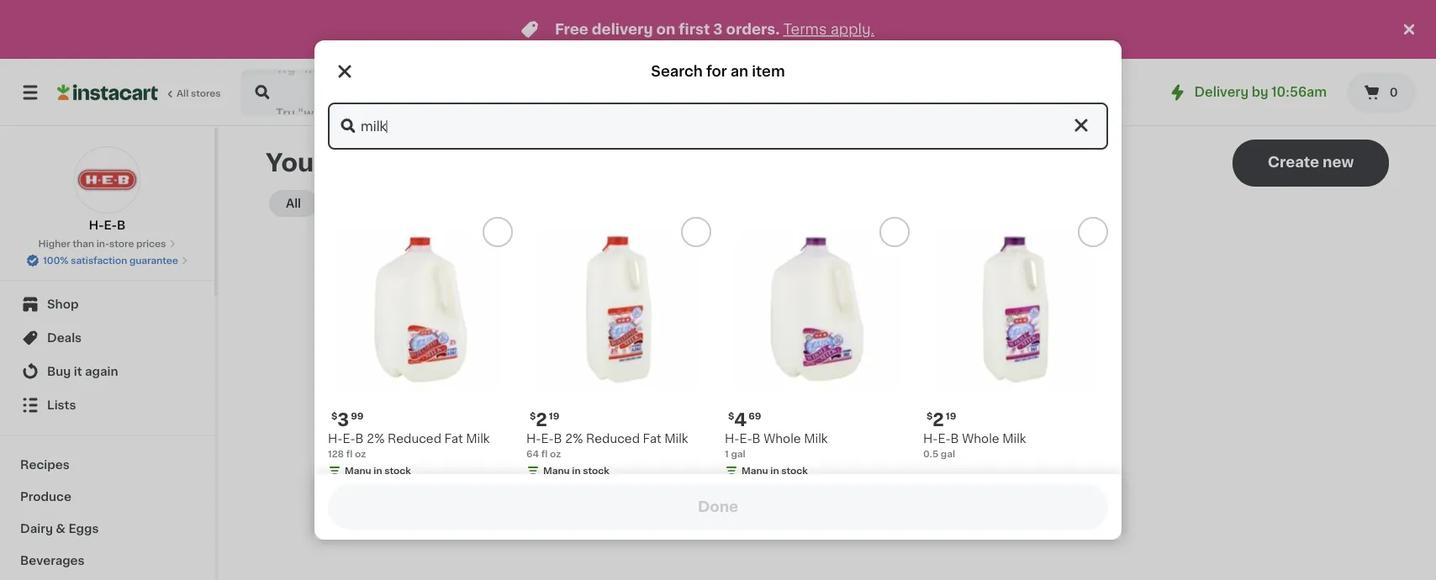 Task type: locate. For each thing, give the bounding box(es) containing it.
all stores link
[[57, 69, 222, 116]]

oz inside h-e-b 2% reduced fat milk 128 fl oz
[[355, 450, 366, 459]]

$ for h-e-b whole milk 1 gal
[[729, 412, 735, 421]]

in down h-e-b whole milk 1 gal
[[771, 466, 779, 476]]

gal inside h-e-b whole milk 1 gal
[[731, 450, 746, 459]]

b inside h-e-b 2% reduced fat milk 64 fl oz
[[554, 433, 563, 445]]

78741 button
[[1047, 69, 1148, 116]]

2 19 from the left
[[946, 412, 957, 421]]

1 reduced from the left
[[388, 433, 442, 445]]

$ inside $ 3 99
[[331, 412, 338, 421]]

a
[[837, 463, 846, 477]]

buy it again link
[[10, 355, 204, 389]]

many in stock down h-e-b whole milk 1 gal
[[742, 466, 808, 476]]

1 oz from the left
[[355, 450, 366, 459]]

create for create a list
[[784, 463, 834, 477]]

none search field search h-e-b...
[[328, 103, 1109, 150]]

2 right here.
[[933, 411, 945, 429]]

0 horizontal spatial 19
[[549, 412, 560, 421]]

lists down buy
[[47, 400, 76, 411]]

1 horizontal spatial in
[[572, 466, 581, 476]]

many in stock down h-e-b 2% reduced fat milk 128 fl oz
[[345, 466, 411, 476]]

0 horizontal spatial $ 2 19
[[530, 411, 560, 429]]

1 vertical spatial 3
[[338, 411, 349, 429]]

2 in from the left
[[572, 466, 581, 476]]

e- for 2
[[541, 433, 554, 445]]

oz right 128
[[355, 450, 366, 459]]

whole for h-e-b whole milk 0.5 gal
[[963, 433, 1000, 445]]

create new
[[1268, 155, 1355, 170]]

1 horizontal spatial fl
[[542, 450, 548, 459]]

2%
[[367, 433, 385, 445], [566, 433, 583, 445]]

2 horizontal spatial stock
[[782, 466, 808, 476]]

2% inside h-e-b 2% reduced fat milk 64 fl oz
[[566, 433, 583, 445]]

1 many in stock from the left
[[345, 466, 411, 476]]

0 vertical spatial lists
[[47, 400, 76, 411]]

h-
[[89, 220, 104, 231], [328, 433, 343, 445], [527, 433, 541, 445], [725, 433, 740, 445], [924, 433, 938, 445]]

3 product group from the left
[[725, 217, 910, 481]]

0 vertical spatial 3
[[714, 22, 723, 37]]

1 horizontal spatial $ 2 19
[[927, 411, 957, 429]]

many in stock for 2
[[543, 466, 610, 476]]

h- inside "h-e-b whole milk 0.5 gal"
[[924, 433, 938, 445]]

2 stock from the left
[[583, 466, 610, 476]]

h- inside h-e-b whole milk 1 gal
[[725, 433, 740, 445]]

in-
[[96, 239, 109, 249]]

dialog containing 3
[[315, 40, 1122, 580]]

whole inside h-e-b whole milk 1 gal
[[764, 433, 801, 445]]

e- inside h-e-b 2% reduced fat milk 128 fl oz
[[343, 433, 356, 445]]

1 stock from the left
[[385, 466, 411, 476]]

than
[[73, 239, 94, 249]]

1 horizontal spatial many in stock
[[543, 466, 610, 476]]

whole inside "h-e-b whole milk 0.5 gal"
[[963, 433, 1000, 445]]

h- up 128
[[328, 433, 343, 445]]

h- up 0.5
[[924, 433, 938, 445]]

3 many in stock from the left
[[742, 466, 808, 476]]

all for all stores
[[177, 89, 189, 98]]

2 $ 2 19 from the left
[[927, 411, 957, 429]]

19 up "h-e-b whole milk 0.5 gal"
[[946, 412, 957, 421]]

e- inside h-e-b whole milk 1 gal
[[740, 433, 753, 445]]

oz for 3
[[355, 450, 366, 459]]

1 vertical spatial create
[[784, 463, 834, 477]]

4 product group from the left
[[924, 217, 1109, 461]]

dialog
[[315, 40, 1122, 580]]

1 horizontal spatial whole
[[963, 433, 1000, 445]]

3 stock from the left
[[782, 466, 808, 476]]

prices
[[136, 239, 166, 249]]

2 oz from the left
[[550, 450, 561, 459]]

reduced inside h-e-b 2% reduced fat milk 64 fl oz
[[586, 433, 640, 445]]

delivery
[[1195, 86, 1249, 98], [834, 87, 885, 98]]

1 product group from the left
[[328, 217, 513, 481]]

2 milk from the left
[[665, 433, 689, 445]]

fl inside h-e-b 2% reduced fat milk 64 fl oz
[[542, 450, 548, 459]]

1 fl from the left
[[346, 450, 353, 459]]

1 19 from the left
[[549, 412, 560, 421]]

lists link
[[10, 389, 204, 422]]

1 horizontal spatial reduced
[[586, 433, 640, 445]]

1 vertical spatial lists
[[725, 427, 753, 438]]

0 horizontal spatial 3
[[338, 411, 349, 429]]

gal right 0.5
[[941, 450, 956, 459]]

1 horizontal spatial 19
[[946, 412, 957, 421]]

product group
[[328, 217, 513, 481], [527, 217, 712, 481], [725, 217, 910, 481], [924, 217, 1109, 461]]

1 horizontal spatial oz
[[550, 450, 561, 459]]

buy it again
[[47, 366, 118, 378]]

2 gal from the left
[[941, 450, 956, 459]]

many down h-e-b 2% reduced fat milk 64 fl oz
[[543, 466, 570, 476]]

0 horizontal spatial fl
[[346, 450, 353, 459]]

2 horizontal spatial in
[[771, 466, 779, 476]]

fl right 64
[[542, 450, 548, 459]]

1 horizontal spatial 2%
[[566, 433, 583, 445]]

create a list link
[[784, 461, 872, 480]]

in down h-e-b 2% reduced fat milk 128 fl oz
[[374, 466, 382, 476]]

delivery for delivery
[[834, 87, 885, 98]]

many in stock down h-e-b 2% reduced fat milk 64 fl oz
[[543, 466, 610, 476]]

many in stock for 3
[[345, 466, 411, 476]]

1 horizontal spatial 3
[[714, 22, 723, 37]]

will
[[822, 427, 841, 438]]

3 right 'first'
[[714, 22, 723, 37]]

0 horizontal spatial 2
[[536, 411, 548, 429]]

an
[[731, 64, 749, 79]]

be
[[844, 427, 860, 438]]

create
[[1268, 155, 1320, 170], [784, 463, 834, 477]]

your
[[266, 151, 325, 175]]

0 horizontal spatial 2%
[[367, 433, 385, 445]]

1 horizontal spatial create
[[1268, 155, 1320, 170]]

0 horizontal spatial create
[[784, 463, 834, 477]]

$ up 64
[[530, 412, 536, 421]]

h- inside h-e-b 2% reduced fat milk 64 fl oz
[[527, 433, 541, 445]]

h- up 1
[[725, 433, 740, 445]]

$
[[331, 412, 338, 421], [530, 412, 536, 421], [729, 412, 735, 421], [927, 412, 933, 421]]

$ up here.
[[927, 412, 933, 421]]

delivery inside button
[[834, 87, 885, 98]]

1 2% from the left
[[367, 433, 385, 445]]

2
[[536, 411, 548, 429], [933, 411, 945, 429]]

higher
[[38, 239, 70, 249]]

0
[[1390, 87, 1399, 98]]

h- for 3
[[328, 433, 343, 445]]

all inside button
[[286, 198, 301, 209]]

instacart logo image
[[57, 82, 158, 103]]

lists
[[47, 400, 76, 411], [725, 427, 753, 438]]

in down h-e-b 2% reduced fat milk 64 fl oz
[[572, 466, 581, 476]]

3 milk from the left
[[804, 433, 828, 445]]

1 milk from the left
[[466, 433, 490, 445]]

None search field
[[241, 69, 770, 116], [328, 103, 1109, 150], [241, 69, 770, 116]]

delivery
[[592, 22, 653, 37]]

gal for h-e-b whole milk 1 gal
[[731, 450, 746, 459]]

dairy & eggs link
[[10, 513, 204, 545]]

oz right 64
[[550, 450, 561, 459]]

stock down h-e-b whole milk 1 gal
[[782, 466, 808, 476]]

create inside button
[[1268, 155, 1320, 170]]

stock for 4
[[782, 466, 808, 476]]

many down $ 3 99
[[345, 466, 372, 476]]

3 left 99
[[338, 411, 349, 429]]

0 horizontal spatial delivery
[[834, 87, 885, 98]]

buy
[[47, 366, 71, 378]]

2 fat from the left
[[643, 433, 662, 445]]

1 horizontal spatial all
[[286, 198, 301, 209]]

2 reduced from the left
[[586, 433, 640, 445]]

2% inside h-e-b 2% reduced fat milk 128 fl oz
[[367, 433, 385, 445]]

0 horizontal spatial reduced
[[388, 433, 442, 445]]

1 2 from the left
[[536, 411, 548, 429]]

h-e-b link
[[74, 146, 141, 234]]

4 $ from the left
[[927, 412, 933, 421]]

fat inside h-e-b 2% reduced fat milk 64 fl oz
[[643, 433, 662, 445]]

1 horizontal spatial 2
[[933, 411, 945, 429]]

create left new
[[1268, 155, 1320, 170]]

e- inside h-e-b 2% reduced fat milk 64 fl oz
[[541, 433, 554, 445]]

free
[[555, 22, 589, 37]]

all button
[[269, 190, 318, 217]]

0 horizontal spatial fat
[[445, 433, 463, 445]]

1 fat from the left
[[445, 433, 463, 445]]

create left a
[[784, 463, 834, 477]]

reduced inside h-e-b 2% reduced fat milk 128 fl oz
[[388, 433, 442, 445]]

none search field inside dialog
[[328, 103, 1109, 150]]

delivery down apply.
[[834, 87, 885, 98]]

h- up 64
[[527, 433, 541, 445]]

3 in from the left
[[771, 466, 779, 476]]

2 up 64
[[536, 411, 548, 429]]

2 many in stock from the left
[[543, 466, 610, 476]]

b for 2
[[554, 433, 563, 445]]

Search H-E-B... field
[[328, 103, 1109, 150]]

milk inside h-e-b 2% reduced fat milk 128 fl oz
[[466, 433, 490, 445]]

b inside h-e-b whole milk 1 gal
[[753, 433, 761, 445]]

all stores
[[177, 89, 221, 98]]

lists down 69
[[725, 427, 753, 438]]

3 many from the left
[[742, 466, 769, 476]]

1 horizontal spatial fat
[[643, 433, 662, 445]]

higher than in-store prices
[[38, 239, 166, 249]]

by
[[1252, 86, 1269, 98]]

1 whole from the left
[[764, 433, 801, 445]]

$ inside $ 4 69
[[729, 412, 735, 421]]

100%
[[43, 256, 69, 265]]

milk inside h-e-b 2% reduced fat milk 64 fl oz
[[665, 433, 689, 445]]

0 vertical spatial all
[[177, 89, 189, 98]]

2 2% from the left
[[566, 433, 583, 445]]

list
[[850, 463, 872, 477]]

e-
[[104, 220, 117, 231], [343, 433, 356, 445], [541, 433, 554, 445], [740, 433, 753, 445], [938, 433, 951, 445]]

2 many from the left
[[543, 466, 570, 476]]

2 $ from the left
[[530, 412, 536, 421]]

all left stores at the left of page
[[177, 89, 189, 98]]

3
[[714, 22, 723, 37], [338, 411, 349, 429]]

19
[[549, 412, 560, 421], [946, 412, 957, 421]]

0 horizontal spatial whole
[[764, 433, 801, 445]]

all
[[177, 89, 189, 98], [286, 198, 301, 209]]

service type group
[[792, 76, 1027, 109]]

h-e-b
[[89, 220, 126, 231]]

beverages
[[20, 555, 85, 567]]

item
[[752, 64, 785, 79]]

here.
[[901, 427, 930, 438]]

many
[[345, 466, 372, 476], [543, 466, 570, 476], [742, 466, 769, 476]]

3 $ from the left
[[729, 412, 735, 421]]

h-e-b 2% reduced fat milk 128 fl oz
[[328, 433, 490, 459]]

2 2 from the left
[[933, 411, 945, 429]]

h- inside h-e-b 2% reduced fat milk 128 fl oz
[[328, 433, 343, 445]]

stock
[[385, 466, 411, 476], [583, 466, 610, 476], [782, 466, 808, 476]]

stock down h-e-b 2% reduced fat milk 128 fl oz
[[385, 466, 411, 476]]

0 horizontal spatial all
[[177, 89, 189, 98]]

0 horizontal spatial many in stock
[[345, 466, 411, 476]]

oz inside h-e-b 2% reduced fat milk 64 fl oz
[[550, 450, 561, 459]]

2 fl from the left
[[542, 450, 548, 459]]

100% satisfaction guarantee
[[43, 256, 178, 265]]

h-e-b logo image
[[74, 146, 141, 214]]

1 horizontal spatial lists
[[725, 427, 753, 438]]

1 many from the left
[[345, 466, 372, 476]]

h- up higher than in-store prices
[[89, 220, 104, 231]]

oz
[[355, 450, 366, 459], [550, 450, 561, 459]]

0 horizontal spatial many
[[345, 466, 372, 476]]

$ 2 19 for h-e-b 2% reduced fat milk
[[530, 411, 560, 429]]

delivery for delivery by 10:56am
[[1195, 86, 1249, 98]]

fat
[[445, 433, 463, 445], [643, 433, 662, 445]]

stock down h-e-b 2% reduced fat milk 64 fl oz
[[583, 466, 610, 476]]

in for 3
[[374, 466, 382, 476]]

delivery left by
[[1195, 86, 1249, 98]]

b for 4
[[753, 433, 761, 445]]

0 horizontal spatial stock
[[385, 466, 411, 476]]

1 $ 2 19 from the left
[[530, 411, 560, 429]]

0 horizontal spatial oz
[[355, 450, 366, 459]]

$ 2 19 up 64
[[530, 411, 560, 429]]

1 horizontal spatial many
[[543, 466, 570, 476]]

b inside h-e-b 2% reduced fat milk 128 fl oz
[[356, 433, 364, 445]]

create a list
[[784, 463, 872, 477]]

saved
[[863, 427, 898, 438]]

many in stock
[[345, 466, 411, 476], [543, 466, 610, 476], [742, 466, 808, 476]]

product group containing 3
[[328, 217, 513, 481]]

1 gal from the left
[[731, 450, 746, 459]]

0 horizontal spatial in
[[374, 466, 382, 476]]

2 whole from the left
[[963, 433, 1000, 445]]

all down your
[[286, 198, 301, 209]]

fl inside h-e-b 2% reduced fat milk 128 fl oz
[[346, 450, 353, 459]]

gal
[[731, 450, 746, 459], [941, 450, 956, 459]]

dairy & eggs
[[20, 523, 99, 535]]

you
[[756, 427, 779, 438]]

1 in from the left
[[374, 466, 382, 476]]

in
[[374, 466, 382, 476], [572, 466, 581, 476], [771, 466, 779, 476]]

milk
[[466, 433, 490, 445], [665, 433, 689, 445], [804, 433, 828, 445], [1003, 433, 1027, 445]]

$ left 99
[[331, 412, 338, 421]]

0 horizontal spatial lists
[[47, 400, 76, 411]]

fl for 3
[[346, 450, 353, 459]]

2 horizontal spatial many in stock
[[742, 466, 808, 476]]

1 horizontal spatial delivery
[[1195, 86, 1249, 98]]

0.5
[[924, 450, 939, 459]]

many down h-e-b whole milk 1 gal
[[742, 466, 769, 476]]

fat inside h-e-b 2% reduced fat milk 128 fl oz
[[445, 433, 463, 445]]

$ left 69
[[729, 412, 735, 421]]

b inside "h-e-b whole milk 0.5 gal"
[[951, 433, 960, 445]]

2 horizontal spatial many
[[742, 466, 769, 476]]

$ 2 19 up 0.5
[[927, 411, 957, 429]]

4 milk from the left
[[1003, 433, 1027, 445]]

$ 4 69
[[729, 411, 762, 429]]

deals link
[[10, 321, 204, 355]]

0 vertical spatial create
[[1268, 155, 1320, 170]]

gal inside "h-e-b whole milk 0.5 gal"
[[941, 450, 956, 459]]

1 horizontal spatial stock
[[583, 466, 610, 476]]

0 horizontal spatial gal
[[731, 450, 746, 459]]

produce
[[20, 491, 71, 503]]

1 vertical spatial all
[[286, 198, 301, 209]]

fl right 128
[[346, 450, 353, 459]]

1 $ from the left
[[331, 412, 338, 421]]

fl
[[346, 450, 353, 459], [542, 450, 548, 459]]

h-e-b whole milk 1 gal
[[725, 433, 828, 459]]

gal right 1
[[731, 450, 746, 459]]

19 up h-e-b 2% reduced fat milk 64 fl oz
[[549, 412, 560, 421]]

1 horizontal spatial gal
[[941, 450, 956, 459]]



Task type: describe. For each thing, give the bounding box(es) containing it.
&
[[56, 523, 66, 535]]

for
[[707, 64, 727, 79]]

h-e-b 2% reduced fat milk 64 fl oz
[[527, 433, 689, 459]]

$ 3 99
[[331, 411, 364, 429]]

terms
[[784, 22, 827, 37]]

your lists
[[266, 151, 384, 175]]

whole for h-e-b whole milk 1 gal
[[764, 433, 801, 445]]

19 for h-e-b 2% reduced fat milk
[[549, 412, 560, 421]]

terms apply. link
[[784, 22, 875, 37]]

b for 3
[[356, 433, 364, 445]]

higher than in-store prices link
[[38, 237, 176, 251]]

deals
[[47, 332, 82, 344]]

lists
[[330, 151, 384, 175]]

delivery button
[[792, 76, 900, 109]]

in for 4
[[771, 466, 779, 476]]

e- for 3
[[343, 433, 356, 445]]

delivery by 10:56am
[[1195, 86, 1327, 98]]

all for all
[[286, 198, 301, 209]]

2% for 2
[[566, 433, 583, 445]]

$ for h-e-b 2% reduced fat milk 64 fl oz
[[530, 412, 536, 421]]

10:56am
[[1272, 86, 1327, 98]]

2 for h-e-b whole milk
[[933, 411, 945, 429]]

2 product group from the left
[[527, 217, 712, 481]]

fl for 2
[[542, 450, 548, 459]]

limited time offer region
[[0, 0, 1400, 59]]

h-e-b whole milk 0.5 gal
[[924, 433, 1027, 459]]

2 for h-e-b 2% reduced fat milk
[[536, 411, 548, 429]]

create
[[782, 427, 819, 438]]

first
[[679, 22, 710, 37]]

e- for 4
[[740, 433, 753, 445]]

stock for 2
[[583, 466, 610, 476]]

eggs
[[68, 523, 99, 535]]

lists you create will be saved here.
[[725, 427, 930, 438]]

recipes link
[[10, 449, 204, 481]]

free delivery on first 3 orders. terms apply.
[[555, 22, 875, 37]]

lists for lists you create will be saved here.
[[725, 427, 753, 438]]

$ for h-e-b 2% reduced fat milk 128 fl oz
[[331, 412, 338, 421]]

fat for 3
[[445, 433, 463, 445]]

oz for 2
[[550, 450, 561, 459]]

stock for 3
[[385, 466, 411, 476]]

1
[[725, 450, 729, 459]]

128
[[328, 450, 344, 459]]

fat for 2
[[643, 433, 662, 445]]

h- for 4
[[725, 433, 740, 445]]

on
[[657, 22, 676, 37]]

search for an item
[[651, 64, 785, 79]]

apply.
[[831, 22, 875, 37]]

dairy
[[20, 523, 53, 535]]

gal for h-e-b whole milk 0.5 gal
[[941, 450, 956, 459]]

19 for h-e-b whole milk
[[946, 412, 957, 421]]

many for 3
[[345, 466, 372, 476]]

again
[[85, 366, 118, 378]]

stores
[[191, 89, 221, 98]]

store
[[109, 239, 134, 249]]

new
[[1323, 155, 1355, 170]]

milk inside "h-e-b whole milk 0.5 gal"
[[1003, 433, 1027, 445]]

$ 2 19 for h-e-b whole milk
[[927, 411, 957, 429]]

recipes
[[20, 459, 70, 471]]

create new button
[[1233, 140, 1390, 187]]

h- for 2
[[527, 433, 541, 445]]

99
[[351, 412, 364, 421]]

shop
[[47, 299, 79, 310]]

reduced for 3
[[388, 433, 442, 445]]

2% for 3
[[367, 433, 385, 445]]

many for 2
[[543, 466, 570, 476]]

guarantee
[[130, 256, 178, 265]]

delivery by 10:56am link
[[1168, 82, 1327, 103]]

3 inside limited time offer region
[[714, 22, 723, 37]]

orders.
[[726, 22, 780, 37]]

lists for lists
[[47, 400, 76, 411]]

create for create new
[[1268, 155, 1320, 170]]

78741
[[1074, 86, 1110, 98]]

it
[[74, 366, 82, 378]]

milk inside h-e-b whole milk 1 gal
[[804, 433, 828, 445]]

product group containing 4
[[725, 217, 910, 481]]

many in stock for 4
[[742, 466, 808, 476]]

e- inside "h-e-b whole milk 0.5 gal"
[[938, 433, 951, 445]]

produce link
[[10, 481, 204, 513]]

reduced for 2
[[586, 433, 640, 445]]

search
[[651, 64, 703, 79]]

many for 4
[[742, 466, 769, 476]]

beverages link
[[10, 545, 204, 577]]

satisfaction
[[71, 256, 127, 265]]

in for 2
[[572, 466, 581, 476]]

shop link
[[10, 288, 204, 321]]

100% satisfaction guarantee button
[[26, 251, 188, 268]]

0 button
[[1348, 72, 1417, 113]]

4
[[735, 411, 747, 429]]

64
[[527, 450, 539, 459]]

69
[[749, 412, 762, 421]]

3 inside dialog
[[338, 411, 349, 429]]



Task type: vqa. For each thing, say whether or not it's contained in the screenshot.
save
no



